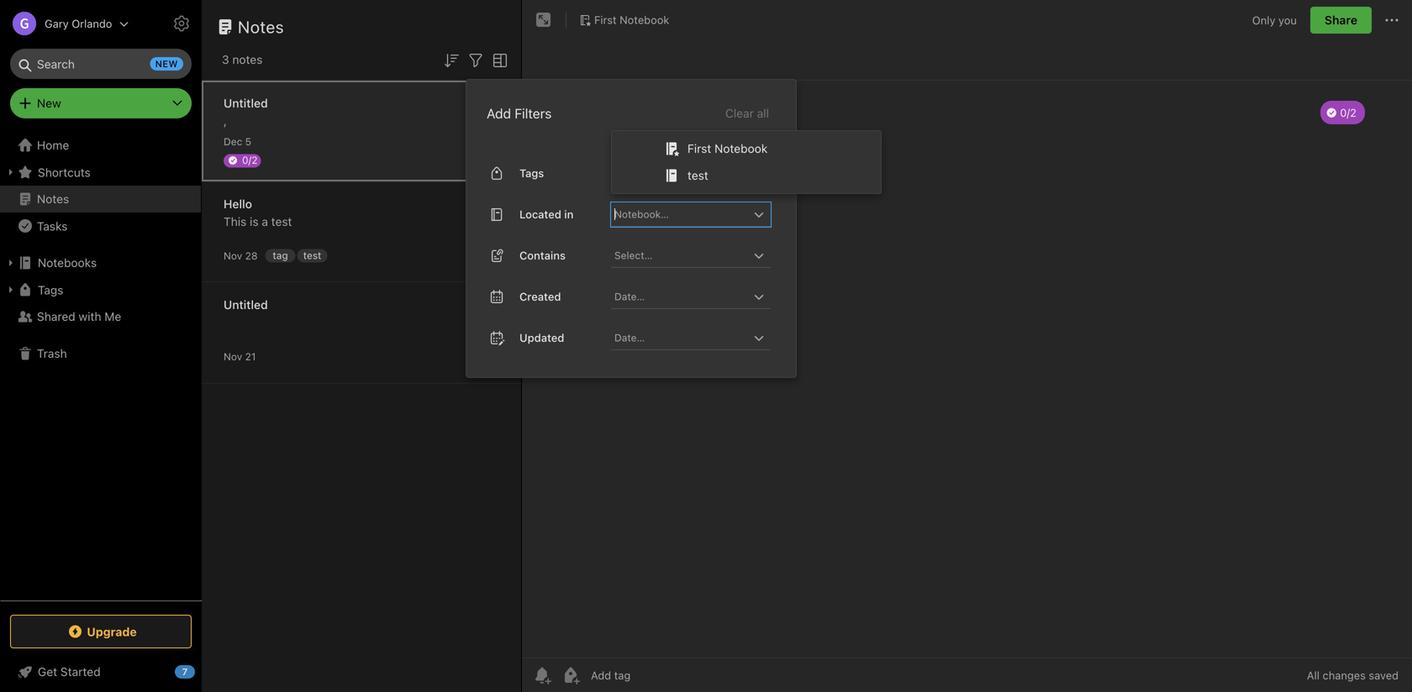 Task type: locate. For each thing, give the bounding box(es) containing it.
gary
[[45, 17, 69, 30]]

nov left 28 on the left top of page
[[224, 250, 242, 262]]

untitled for untitled ,
[[224, 96, 268, 110]]

nov
[[224, 250, 242, 262], [224, 351, 242, 363]]

0 horizontal spatial first
[[595, 14, 617, 26]]

you
[[1279, 14, 1298, 26]]

notes up tasks
[[37, 192, 69, 206]]

1 vertical spatial notebook
[[715, 142, 768, 155]]

test up located in field at the top of the page
[[688, 168, 709, 182]]

0 vertical spatial notes
[[238, 17, 284, 37]]

1 nov from the top
[[224, 250, 242, 262]]

nov for nov 21
[[224, 351, 242, 363]]

2 date… from the top
[[615, 332, 645, 344]]

0 vertical spatial test
[[688, 168, 709, 182]]

3
[[222, 53, 229, 66]]

test right a
[[271, 215, 292, 229]]

first notebook
[[595, 14, 670, 26], [688, 142, 768, 155]]

get started
[[38, 666, 101, 680]]

2 horizontal spatial test
[[688, 168, 709, 182]]

upgrade button
[[10, 616, 192, 649]]

0 vertical spatial first
[[595, 14, 617, 26]]

1 vertical spatial first notebook
[[688, 142, 768, 155]]

saved
[[1370, 670, 1399, 682]]

first
[[595, 14, 617, 26], [688, 142, 712, 155]]

0 horizontal spatial notes
[[37, 192, 69, 206]]

Add tag field
[[590, 669, 716, 683]]

1 vertical spatial date…
[[615, 332, 645, 344]]

clear
[[726, 106, 754, 120]]

1 vertical spatial notes
[[37, 192, 69, 206]]

notes
[[232, 53, 263, 66]]

first up located in field at the top of the page
[[688, 142, 712, 155]]

in
[[565, 208, 574, 221]]

first right expand note image
[[595, 14, 617, 26]]

1 horizontal spatial first notebook
[[688, 142, 768, 155]]

row group
[[612, 130, 881, 194]]

new
[[37, 96, 61, 110]]

me
[[105, 310, 121, 324]]

0 vertical spatial nov
[[224, 250, 242, 262]]

new search field
[[22, 49, 183, 79]]

shared with me link
[[0, 304, 201, 331]]

1 vertical spatial first
[[688, 142, 712, 155]]

2 untitled from the top
[[224, 298, 268, 312]]

untitled up ','
[[224, 96, 268, 110]]

0/2
[[242, 154, 258, 166]]

notes link
[[0, 186, 201, 213]]

Account field
[[0, 7, 129, 40]]

all
[[1308, 670, 1320, 682]]

1 date… from the top
[[615, 291, 645, 303]]

tags up shared
[[38, 283, 63, 297]]

home
[[37, 138, 69, 152]]

1 vertical spatial nov
[[224, 351, 242, 363]]

notes inside tree
[[37, 192, 69, 206]]

nov 28
[[224, 250, 258, 262]]

untitled down the nov 28
[[224, 298, 268, 312]]

date… inside field
[[615, 332, 645, 344]]

settings image
[[172, 13, 192, 34]]

with
[[79, 310, 101, 324]]

0 vertical spatial first notebook
[[595, 14, 670, 26]]

test inside row group
[[688, 168, 709, 182]]

1 horizontal spatial tags
[[520, 167, 544, 180]]

Add filters field
[[466, 49, 486, 70]]

add a reminder image
[[532, 666, 553, 686]]

test
[[688, 168, 709, 182], [271, 215, 292, 229], [303, 250, 322, 262]]

 input text field
[[613, 203, 749, 226]]

28
[[245, 250, 258, 262]]

0 vertical spatial untitled
[[224, 96, 268, 110]]

date… down  input text box on the top of page
[[615, 291, 645, 303]]

nov 21
[[224, 351, 256, 363]]

21
[[245, 351, 256, 363]]

1 horizontal spatial notebook
[[715, 142, 768, 155]]

trash link
[[0, 341, 201, 368]]

nov left 21 on the bottom of the page
[[224, 351, 242, 363]]

changes
[[1323, 670, 1367, 682]]

1 horizontal spatial test
[[303, 250, 322, 262]]

0 horizontal spatial first notebook
[[595, 14, 670, 26]]

tree
[[0, 132, 202, 600]]

1 vertical spatial untitled
[[224, 298, 268, 312]]

notebooks link
[[0, 250, 201, 277]]

gary orlando
[[45, 17, 112, 30]]

tags up located
[[520, 167, 544, 180]]

1 untitled from the top
[[224, 96, 268, 110]]

test inside hello this is a test
[[271, 215, 292, 229]]

located
[[520, 208, 562, 221]]

tags
[[520, 167, 544, 180], [38, 283, 63, 297]]

home link
[[0, 132, 202, 159]]

notebooks
[[38, 256, 97, 270]]

1 horizontal spatial notes
[[238, 17, 284, 37]]

dec 5
[[224, 136, 252, 148]]

1 vertical spatial tags
[[38, 283, 63, 297]]

nov for nov 28
[[224, 250, 242, 262]]

notes
[[238, 17, 284, 37], [37, 192, 69, 206]]

1 vertical spatial test
[[271, 215, 292, 229]]

all changes saved
[[1308, 670, 1399, 682]]

2 nov from the top
[[224, 351, 242, 363]]

is
[[250, 215, 259, 229]]

clear all button
[[724, 103, 771, 123]]

tasks button
[[0, 213, 201, 240]]

0 vertical spatial date…
[[615, 291, 645, 303]]

0 horizontal spatial test
[[271, 215, 292, 229]]

first inside button
[[595, 14, 617, 26]]

tag
[[273, 250, 288, 262]]

tags button
[[0, 277, 201, 304]]

notebook
[[620, 14, 670, 26], [715, 142, 768, 155]]

new
[[155, 58, 178, 69]]

date…
[[615, 291, 645, 303], [615, 332, 645, 344]]

Help and Learning task checklist field
[[0, 659, 202, 686]]

located in
[[520, 208, 574, 221]]

date… down  date picker field at the top of page
[[615, 332, 645, 344]]

orlando
[[72, 17, 112, 30]]

notes up notes
[[238, 17, 284, 37]]

note window element
[[522, 0, 1413, 693]]

untitled
[[224, 96, 268, 110], [224, 298, 268, 312]]

0 horizontal spatial tags
[[38, 283, 63, 297]]

expand tags image
[[4, 283, 18, 297]]

0 horizontal spatial notebook
[[620, 14, 670, 26]]

test right tag on the top of page
[[303, 250, 322, 262]]

0 vertical spatial notebook
[[620, 14, 670, 26]]

1 horizontal spatial first
[[688, 142, 712, 155]]

Sort options field
[[442, 49, 462, 70]]

row group containing first notebook
[[612, 130, 881, 194]]

date… inside  date picker field
[[615, 291, 645, 303]]



Task type: describe. For each thing, give the bounding box(es) containing it.
first notebook inside button
[[595, 14, 670, 26]]

this
[[224, 215, 247, 229]]

Note Editor text field
[[522, 81, 1413, 659]]

share
[[1325, 13, 1358, 27]]

 Date picker field
[[611, 326, 786, 351]]

,
[[224, 114, 227, 128]]

0 vertical spatial tags
[[520, 167, 544, 180]]

more actions image
[[1383, 10, 1403, 30]]

first notebook inside row group
[[688, 142, 768, 155]]

hello this is a test
[[224, 197, 292, 229]]

filters
[[515, 105, 552, 121]]

first notebook button
[[574, 8, 676, 32]]

add
[[487, 105, 511, 121]]

tasks
[[37, 219, 68, 233]]

expand notebooks image
[[4, 257, 18, 270]]

new button
[[10, 88, 192, 119]]

clear all
[[726, 106, 770, 120]]

shared
[[37, 310, 75, 324]]

 input text field
[[613, 244, 749, 267]]

share button
[[1311, 7, 1373, 34]]

shortcuts button
[[0, 159, 201, 186]]

a
[[262, 215, 268, 229]]

expand note image
[[534, 10, 554, 30]]

5
[[245, 136, 252, 148]]

shared with me
[[37, 310, 121, 324]]

untitled ,
[[224, 96, 268, 128]]

started
[[60, 666, 101, 680]]

untitled for untitled
[[224, 298, 268, 312]]

notebook inside row group
[[715, 142, 768, 155]]

all
[[757, 106, 770, 120]]

only
[[1253, 14, 1276, 26]]

click to collapse image
[[196, 662, 208, 682]]

date… for updated
[[615, 332, 645, 344]]

created
[[520, 291, 561, 303]]

3 notes
[[222, 53, 263, 66]]

tags inside button
[[38, 283, 63, 297]]

add tag image
[[561, 666, 581, 686]]

Search text field
[[22, 49, 180, 79]]

 Date picker field
[[611, 285, 786, 309]]

dec
[[224, 136, 242, 148]]

get
[[38, 666, 57, 680]]

shortcuts
[[38, 165, 91, 179]]

tree containing home
[[0, 132, 202, 600]]

add filters
[[487, 105, 552, 121]]

More actions field
[[1383, 7, 1403, 34]]

upgrade
[[87, 626, 137, 639]]

add filters image
[[466, 50, 486, 70]]

Contains field
[[611, 244, 771, 268]]

trash
[[37, 347, 67, 361]]

updated
[[520, 332, 565, 344]]

contains
[[520, 249, 566, 262]]

Located in field
[[611, 203, 771, 227]]

date… for created
[[615, 291, 645, 303]]

hello
[[224, 197, 252, 211]]

only you
[[1253, 14, 1298, 26]]

notebook inside button
[[620, 14, 670, 26]]

View options field
[[486, 49, 510, 70]]

2 vertical spatial test
[[303, 250, 322, 262]]

7
[[182, 667, 188, 678]]



Task type: vqa. For each thing, say whether or not it's contained in the screenshot.
THE SORT field
no



